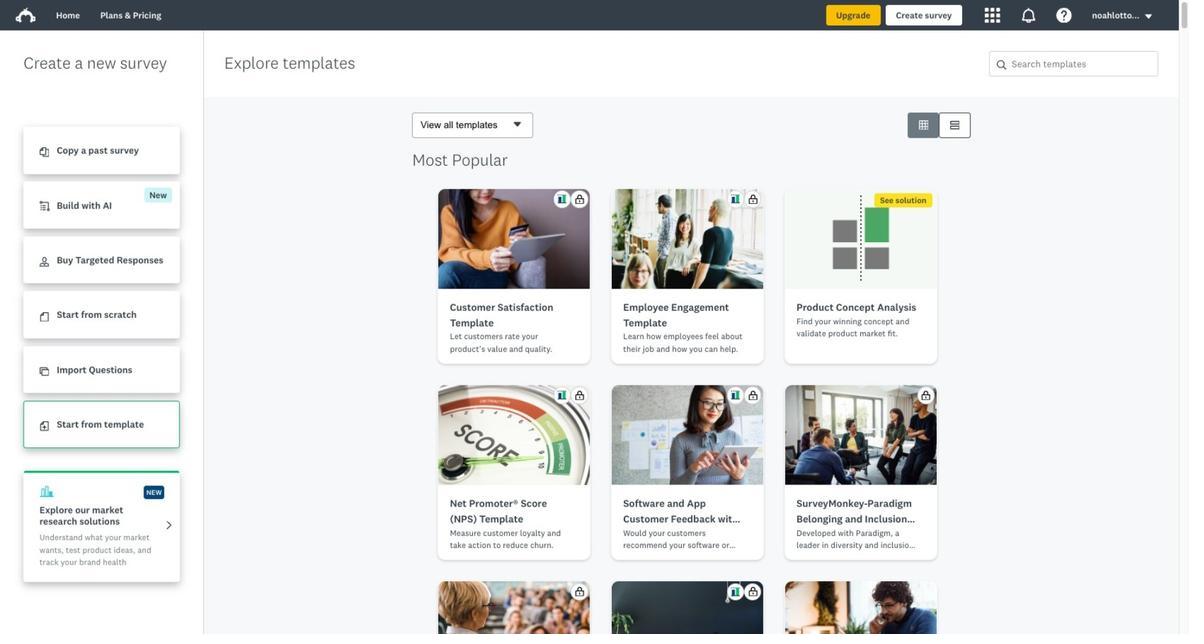 Task type: locate. For each thing, give the bounding box(es) containing it.
notification center icon image
[[1021, 8, 1037, 23]]

customer satisfaction template image
[[439, 189, 590, 289]]

net promoter® score (nps) template image
[[439, 385, 590, 485]]

clone image
[[40, 367, 49, 377]]

lock image
[[575, 391, 585, 401], [749, 391, 758, 401], [922, 391, 932, 401], [575, 587, 585, 597]]

1 brand logo image from the top
[[15, 5, 36, 25]]

website feedback template image
[[612, 582, 764, 634]]

dropdown arrow icon image
[[1145, 12, 1154, 21], [1146, 14, 1153, 18]]

chevronright image
[[164, 520, 174, 530]]

documentclone image
[[40, 148, 49, 157]]

brand logo image
[[15, 5, 36, 25], [15, 8, 36, 23]]

lock image
[[575, 195, 585, 204], [749, 195, 758, 204], [749, 587, 758, 597]]

help icon image
[[1057, 8, 1072, 23]]

product concept analysis image
[[786, 189, 937, 289]]

products icon image
[[986, 8, 1001, 23], [986, 8, 1001, 23]]

working from home check-in image
[[786, 582, 937, 634]]

2 brand logo image from the top
[[15, 8, 36, 23]]

document image
[[40, 312, 49, 322]]



Task type: vqa. For each thing, say whether or not it's contained in the screenshot.
'website feedback template' image
yes



Task type: describe. For each thing, give the bounding box(es) containing it.
employee engagement template image
[[612, 189, 764, 289]]

grid image
[[919, 120, 929, 130]]

university instructor evaluation template image
[[439, 582, 590, 634]]

software and app customer feedback with nps® image
[[612, 385, 764, 485]]

lock image for "customer satisfaction template" image
[[575, 195, 585, 204]]

lock image for 'employee engagement template' image
[[749, 195, 758, 204]]

Search templates field
[[1007, 52, 1159, 76]]

documentplus image
[[40, 422, 49, 431]]

surveymonkey-paradigm belonging and inclusion template image
[[786, 385, 937, 485]]

user image
[[40, 257, 49, 267]]

textboxmultiple image
[[951, 120, 960, 130]]

search image
[[998, 60, 1007, 70]]



